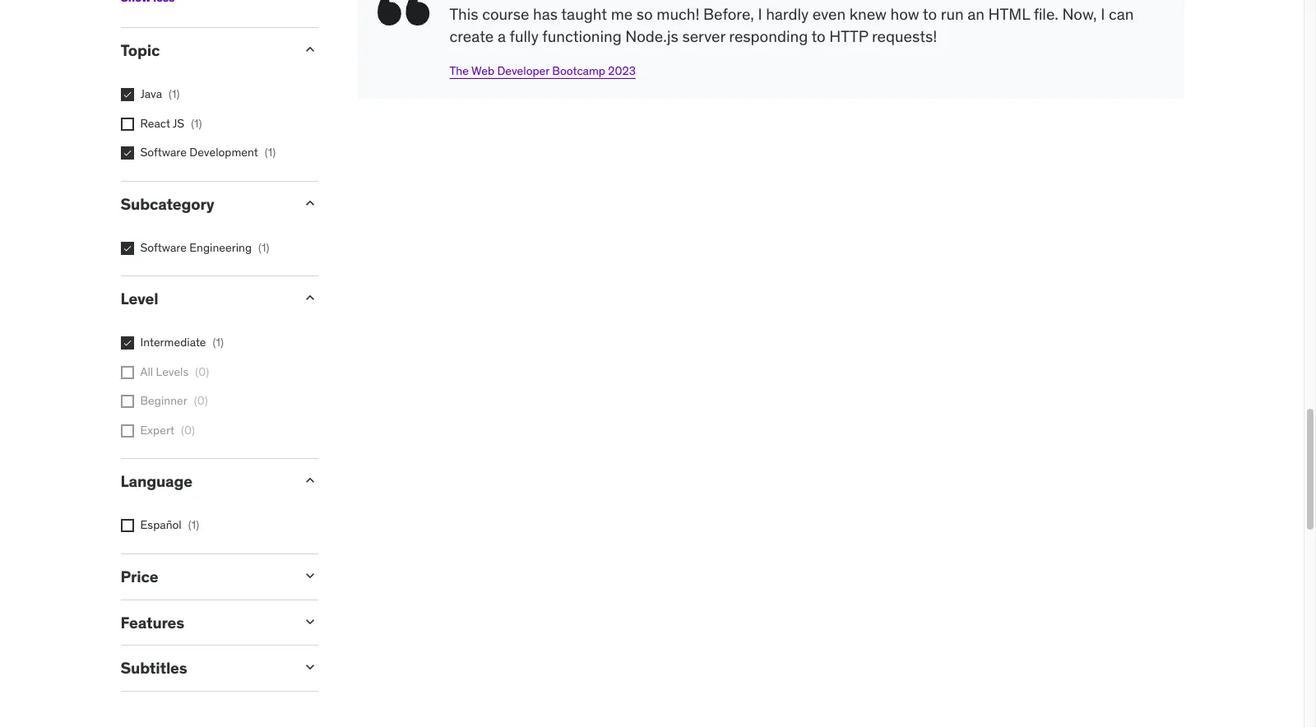 Task type: describe. For each thing, give the bounding box(es) containing it.
xsmall image for react
[[121, 117, 134, 131]]

price button
[[121, 567, 288, 587]]

xsmall image for beginner
[[121, 395, 134, 408]]

developer
[[497, 63, 550, 78]]

now,
[[1063, 5, 1098, 24]]

subtitles button
[[121, 659, 288, 679]]

language button
[[121, 472, 288, 492]]

1 horizontal spatial to
[[923, 5, 938, 24]]

xsmall image up the topic "dropdown button"
[[178, 0, 191, 4]]

much!
[[657, 5, 700, 24]]

2 i from the left
[[1101, 5, 1106, 24]]

fully
[[510, 26, 539, 46]]

intermediate (1)
[[140, 335, 224, 350]]

has
[[533, 5, 558, 24]]

subcategory button
[[121, 194, 288, 214]]

an
[[968, 5, 985, 24]]

small image for subtitles
[[302, 660, 318, 676]]

(1) right español at the bottom of the page
[[188, 518, 199, 533]]

small image for features
[[302, 614, 318, 630]]

small image for price
[[302, 568, 318, 584]]

(1) right js
[[191, 116, 202, 131]]

small image for subcategory
[[302, 195, 318, 211]]

2023
[[609, 63, 636, 78]]

1 vertical spatial to
[[812, 26, 826, 46]]

the web developer bootcamp 2023
[[450, 63, 636, 78]]

the
[[450, 63, 469, 78]]

knew
[[850, 5, 887, 24]]

requests!
[[873, 26, 938, 46]]

java
[[140, 87, 162, 101]]

intermediate
[[140, 335, 206, 350]]

price
[[121, 567, 158, 587]]

course
[[482, 5, 530, 24]]

xsmall image for español
[[121, 520, 134, 533]]

(0) for beginner (0)
[[194, 394, 208, 408]]

react
[[140, 116, 170, 131]]

0 vertical spatial (0)
[[195, 364, 209, 379]]

xsmall image for intermediate (1)
[[121, 337, 134, 350]]

expert
[[140, 423, 174, 438]]

html
[[989, 5, 1031, 24]]

web
[[472, 63, 495, 78]]

(1) right development
[[265, 145, 276, 160]]

software for software development
[[140, 145, 187, 160]]

(1) right intermediate
[[213, 335, 224, 350]]

can
[[1109, 5, 1135, 24]]

a
[[498, 26, 506, 46]]

how
[[891, 5, 920, 24]]

bootcamp
[[553, 63, 606, 78]]

levels
[[156, 364, 189, 379]]

all levels (0)
[[140, 364, 209, 379]]

taught
[[562, 5, 608, 24]]



Task type: vqa. For each thing, say whether or not it's contained in the screenshot.
Success
no



Task type: locate. For each thing, give the bounding box(es) containing it.
xsmall image for expert (0)
[[121, 425, 134, 438]]

5 xsmall image from the top
[[121, 520, 134, 533]]

to left run in the right of the page
[[923, 5, 938, 24]]

software development (1)
[[140, 145, 276, 160]]

react js (1)
[[140, 116, 202, 131]]

features
[[121, 613, 184, 633]]

0 horizontal spatial i
[[758, 5, 763, 24]]

xsmall image left the "beginner"
[[121, 395, 134, 408]]

español (1)
[[140, 518, 199, 533]]

xsmall image
[[178, 0, 191, 4], [121, 147, 134, 160], [121, 242, 134, 255], [121, 337, 134, 350], [121, 425, 134, 438]]

i
[[758, 5, 763, 24], [1101, 5, 1106, 24]]

xsmall image for software engineering (1)
[[121, 242, 134, 255]]

this course has taught me so much! before, i hardly even knew how to run an html file. now, i can create a fully functioning node.js server responding to http requests!
[[450, 5, 1135, 46]]

http
[[830, 26, 869, 46]]

(1) right the java
[[169, 87, 180, 101]]

xsmall image up subcategory
[[121, 147, 134, 160]]

functioning
[[543, 26, 622, 46]]

1 vertical spatial small image
[[302, 473, 318, 489]]

small image
[[302, 195, 318, 211], [302, 473, 318, 489], [302, 614, 318, 630]]

software down react js (1)
[[140, 145, 187, 160]]

0 vertical spatial small image
[[302, 195, 318, 211]]

java (1)
[[140, 87, 180, 101]]

0 vertical spatial software
[[140, 145, 187, 160]]

so
[[637, 5, 653, 24]]

xsmall image for java
[[121, 88, 134, 101]]

3 small image from the top
[[302, 568, 318, 584]]

2 small image from the top
[[302, 473, 318, 489]]

small image for topic
[[302, 41, 318, 58]]

3 xsmall image from the top
[[121, 366, 134, 379]]

2 small image from the top
[[302, 290, 318, 306]]

xsmall image left all
[[121, 366, 134, 379]]

2 software from the top
[[140, 240, 187, 255]]

(0) right the expert
[[181, 423, 195, 438]]

expert (0)
[[140, 423, 195, 438]]

language
[[121, 472, 192, 492]]

the web developer bootcamp 2023 link
[[450, 63, 636, 78]]

create
[[450, 26, 494, 46]]

software down subcategory
[[140, 240, 187, 255]]

(0) for expert (0)
[[181, 423, 195, 438]]

i up responding at the right top of page
[[758, 5, 763, 24]]

2 xsmall image from the top
[[121, 117, 134, 131]]

subtitles
[[121, 659, 187, 679]]

1 software from the top
[[140, 145, 187, 160]]

development
[[190, 145, 258, 160]]

topic button
[[121, 41, 288, 60]]

this
[[450, 5, 479, 24]]

xsmall image
[[121, 88, 134, 101], [121, 117, 134, 131], [121, 366, 134, 379], [121, 395, 134, 408], [121, 520, 134, 533]]

xsmall image up level
[[121, 242, 134, 255]]

software engineering (1)
[[140, 240, 270, 255]]

even
[[813, 5, 846, 24]]

1 i from the left
[[758, 5, 763, 24]]

1 vertical spatial (0)
[[194, 394, 208, 408]]

(0)
[[195, 364, 209, 379], [194, 394, 208, 408], [181, 423, 195, 438]]

to
[[923, 5, 938, 24], [812, 26, 826, 46]]

3 small image from the top
[[302, 614, 318, 630]]

xsmall image for all
[[121, 366, 134, 379]]

topic
[[121, 41, 160, 60]]

software for software engineering
[[140, 240, 187, 255]]

small image for level
[[302, 290, 318, 306]]

file.
[[1034, 5, 1059, 24]]

4 small image from the top
[[302, 660, 318, 676]]

me
[[611, 5, 633, 24]]

all
[[140, 364, 153, 379]]

responding
[[730, 26, 808, 46]]

0 vertical spatial to
[[923, 5, 938, 24]]

español
[[140, 518, 182, 533]]

xsmall image left español at the bottom of the page
[[121, 520, 134, 533]]

1 horizontal spatial i
[[1101, 5, 1106, 24]]

1 xsmall image from the top
[[121, 88, 134, 101]]

software
[[140, 145, 187, 160], [140, 240, 187, 255]]

1 small image from the top
[[302, 41, 318, 58]]

0 horizontal spatial to
[[812, 26, 826, 46]]

xsmall image down level
[[121, 337, 134, 350]]

2 vertical spatial (0)
[[181, 423, 195, 438]]

(1)
[[169, 87, 180, 101], [191, 116, 202, 131], [265, 145, 276, 160], [258, 240, 270, 255], [213, 335, 224, 350], [188, 518, 199, 533]]

run
[[941, 5, 964, 24]]

level button
[[121, 289, 288, 309]]

(0) right the levels
[[195, 364, 209, 379]]

level
[[121, 289, 158, 309]]

server
[[683, 26, 726, 46]]

1 small image from the top
[[302, 195, 318, 211]]

features button
[[121, 613, 288, 633]]

small image for language
[[302, 473, 318, 489]]

4 xsmall image from the top
[[121, 395, 134, 408]]

subcategory
[[121, 194, 214, 214]]

js
[[173, 116, 184, 131]]

xsmall image left the java
[[121, 88, 134, 101]]

1 vertical spatial software
[[140, 240, 187, 255]]

hardly
[[766, 5, 809, 24]]

engineering
[[190, 240, 252, 255]]

(1) right 'engineering'
[[258, 240, 270, 255]]

xsmall image for software development (1)
[[121, 147, 134, 160]]

i left can
[[1101, 5, 1106, 24]]

node.js
[[626, 26, 679, 46]]

before,
[[704, 5, 755, 24]]

beginner (0)
[[140, 394, 208, 408]]

beginner
[[140, 394, 187, 408]]

xsmall image left the expert
[[121, 425, 134, 438]]

to down even
[[812, 26, 826, 46]]

small image
[[302, 41, 318, 58], [302, 290, 318, 306], [302, 568, 318, 584], [302, 660, 318, 676]]

xsmall image left react
[[121, 117, 134, 131]]

(0) right the "beginner"
[[194, 394, 208, 408]]

2 vertical spatial small image
[[302, 614, 318, 630]]



